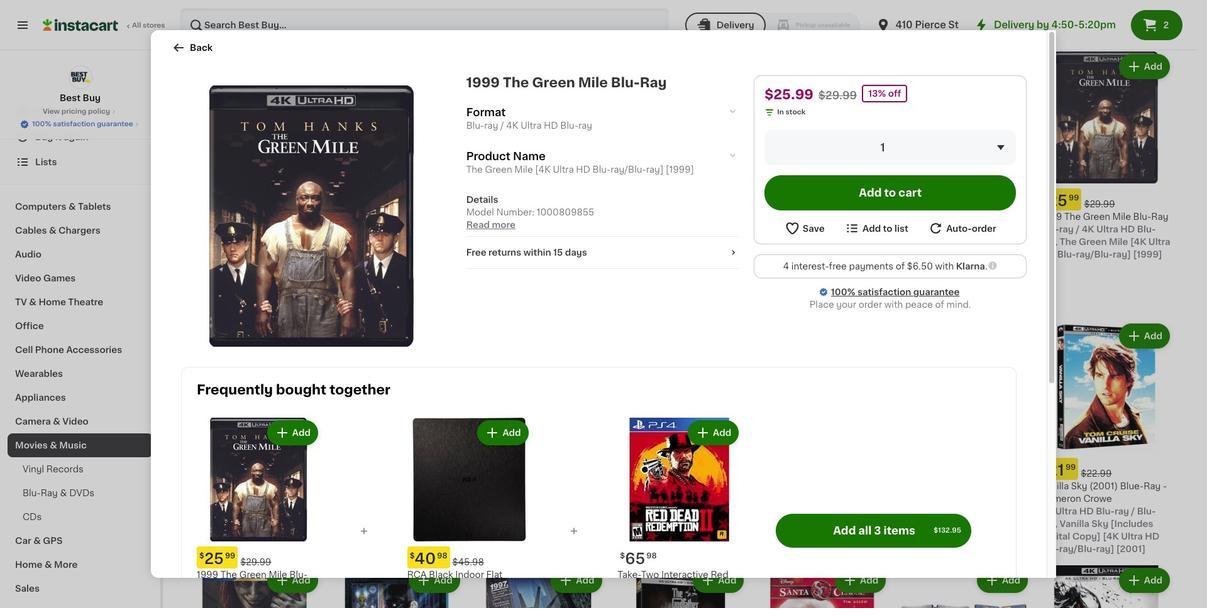 Task type: describe. For each thing, give the bounding box(es) containing it.
1 horizontal spatial 100%
[[831, 288, 855, 297]]

dvds
[[69, 489, 94, 498]]

details model number: 1000809855 read more
[[466, 196, 594, 229]]

25 for 1999 the green mile blu- ray
[[204, 552, 224, 566]]

computers & tablets link
[[8, 195, 153, 219]]

copy] inside 'bullet train (2022) blu-ray - sony pictures blu-ray / 4k ultra hd blu- ray, bullet train [includes digital copy] [4k ultra hd blu-ray/blu-ray] [2022], 2 total options'
[[362, 263, 391, 271]]

view
[[43, 108, 60, 115]]

cables & chargers
[[15, 226, 100, 235]]

58 98
[[622, 463, 654, 478]]

more
[[54, 561, 78, 570]]

home inside home & more link
[[15, 561, 42, 570]]

0 vertical spatial midnight
[[473, 482, 512, 491]]

george
[[899, 225, 932, 234]]

4k inside 'bullet train (2022) blu-ray - sony pictures blu-ray / 4k ultra hd blu- ray, bullet train [includes digital copy] [4k ultra hd blu-ray/blu-ray] [2022], 2 total options'
[[372, 237, 384, 246]]

$ 25 99 for midnight
[[475, 463, 511, 478]]

interactive
[[661, 571, 708, 580]]

place your order with peace of mind.
[[810, 301, 971, 310]]

$34.99 for 99
[[232, 469, 264, 478]]

1 vertical spatial midnight
[[492, 532, 532, 541]]

hd inside format blu-ray / 4k ultra hd blu-ray
[[544, 121, 558, 130]]

2 inside the blu-ray / 4k ultra hd blu- ray, scream 2 [includes digital copy] [4k ultra hd blu-ray/blu-ray] [1997]
[[955, 520, 960, 528]]

$25.99 original price: $29.99 element for the
[[1041, 188, 1173, 210]]

ray up product name the green mile [4k ultra hd blu-ray/blu-ray] [1999]
[[578, 121, 592, 130]]

$ 25 99 for 1999
[[1043, 193, 1079, 208]]

[2001]
[[1117, 545, 1146, 554]]

pierce
[[915, 20, 946, 30]]

format blu-ray / 4k ultra hd blu-ray
[[466, 108, 592, 130]]

ray] inside $ 25 99 $29.99 65 digital copy 4k ultra hd (2023) blu-ray blu-ray / 4k ultra hd blu- ray, 65 [includes digital copy] [4k ultra hd blu- ray/blu-ray] [2023], 2 total options
[[794, 275, 812, 284]]

product group containing 65
[[618, 418, 741, 609]]

cell phone accessories link
[[8, 338, 153, 362]]

15
[[553, 248, 563, 257]]

$58.98 original price: $70.98 element
[[615, 458, 747, 480]]

29 99
[[196, 193, 227, 208]]

(1988)
[[534, 482, 562, 491]]

$29.99 inside $25.99 $29.99
[[819, 91, 857, 101]]

100% satisfaction guarantee link
[[831, 286, 960, 299]]

add all 3 items
[[833, 526, 915, 536]]

cell phone accessories
[[15, 346, 122, 355]]

jurassic
[[757, 482, 794, 491]]

100% inside button
[[32, 121, 51, 128]]

in
[[777, 109, 784, 116]]

bullet train (2022) blu-ray - sony pictures blu-ray / 4k ultra hd blu- ray, bullet train [includes digital copy] [4k ultra hd blu-ray/blu-ray] [2022], 2 total options
[[331, 212, 451, 297]]

home & more
[[15, 561, 78, 570]]

4k ultra hd blu-ray, planet earth ii [4k ultra hd blu-ray] [3 discs] button
[[331, 0, 463, 41]]

$24.99 original price: $34.99 element
[[331, 458, 463, 480]]

shop
[[35, 108, 59, 116]]

4k inside '4k ultra hd blu-ray / blu- ray, army of darkness [4k ultra hd blu-ray/blu-ray] [1992], 2 total options'
[[473, 250, 485, 259]]

within
[[523, 248, 551, 257]]

buy inside best buy link
[[83, 94, 101, 102]]

26 for $ 26 99
[[338, 193, 358, 208]]

21
[[1048, 463, 1064, 478]]

off
[[888, 89, 901, 98]]

$45.98
[[452, 558, 484, 567]]

ray/blu- inside '4k ultra hd blu-ray / blu- ray, army of darkness [4k ultra hd blu-ray/blu-ray] [1992], 2 total options'
[[532, 275, 569, 284]]

collection for copy
[[385, 482, 430, 491]]

home inside tv & home theatre link
[[39, 298, 66, 307]]

collection for universal
[[757, 495, 802, 503]]

$ for the $25.99 original price: $28.99 element
[[475, 464, 480, 471]]

$26.99 original price: $34.99 element for army of darkness collector's edition 4k ultra hd + blu-ray 1992 - sam raimi - shout factory
[[473, 188, 605, 210]]

ray inside vanilla sky (2001) blue-ray - cameron crowe 4k ultra hd blu-ray / blu- ray, vanilla sky [includes digital copy] [4k ultra hd blu-ray/blu-ray] [2001]
[[1115, 507, 1129, 516]]

the inside product name the green mile [4k ultra hd blu-ray/blu-ray] [1999]
[[466, 165, 483, 174]]

name
[[513, 152, 546, 162]]

hdtv
[[452, 583, 477, 592]]

/ inside 'bullet train (2022) blu-ray - sony pictures blu-ray / 4k ultra hd blu- ray, bullet train [includes digital copy] [4k ultra hd blu-ray/blu-ray] [2022], 2 total options'
[[366, 237, 370, 246]]

sales link
[[8, 577, 153, 601]]

99 for $25.99 original price: $29.99 element corresponding to 25
[[785, 194, 795, 202]]

factory
[[899, 237, 941, 246]]

& for music
[[50, 441, 57, 450]]

[1999] inside 1999 the green mile blu-ray blu-ray / 4k ultra hd blu- ray, the green mile [4k ultra hd blu-ray/blu-ray] [1999]
[[1133, 250, 1162, 259]]

1 horizontal spatial sky
[[1092, 520, 1109, 528]]

[2023],
[[814, 275, 847, 284]]

[2022],
[[406, 275, 439, 284]]

$31.99
[[232, 200, 262, 209]]

a.
[[934, 225, 943, 234]]

blu- inside army of darkness collector's edition 4k ultra hd + blu-ray 1992 - sam raimi - shout factory
[[567, 225, 585, 234]]

1 inside the equalizer 3-movie collection (2023) blu-ray - 4k ultra hd 1 each
[[615, 520, 618, 528]]

ray, inside '4k ultra hd blu-ray / blu- ray, army of darkness [4k ultra hd blu-ray/blu-ray] [1992], 2 total options'
[[473, 263, 490, 271]]

1 horizontal spatial satisfaction
[[858, 288, 911, 297]]

ray inside 1999 the green mile blu-ray blu-ray / 4k ultra hd blu- ray, the green mile [4k ultra hd blu-ray/blu-ray] [1999]
[[1151, 212, 1168, 221]]

cds link
[[8, 505, 153, 529]]

copy inside alien 6-film collection blu- ray with digital copy
[[403, 495, 427, 503]]

cell
[[15, 346, 33, 355]]

of inside army of darkness collector's edition 4k ultra hd + blu-ray 1992 - sam raimi - shout factory
[[498, 212, 508, 221]]

satisfaction inside button
[[53, 121, 95, 128]]

antenna
[[479, 583, 516, 592]]

theatre
[[68, 298, 103, 307]]

(2023) inside $ 25 99 $29.99 65 digital copy 4k ultra hd (2023) blu-ray blu-ray / 4k ultra hd blu- ray, 65 [includes digital copy] [4k ultra hd blu- ray/blu-ray] [2023], 2 total options
[[757, 225, 786, 234]]

0 vertical spatial with
[[935, 262, 954, 271]]

$ inside $ 65 98
[[620, 553, 625, 560]]

back button
[[171, 40, 213, 55]]

army inside army of darkness collector's edition 4k ultra hd + blu-ray 1992 - sam raimi - shout factory
[[473, 212, 496, 221]]

2 1 each from the top
[[757, 520, 785, 528]]

25 for 1999 the green mile blu-ray
[[1048, 193, 1068, 208]]

blu- inside product name the green mile [4k ultra hd blu-ray/blu-ray] [1999]
[[593, 165, 611, 174]]

green inside product name the green mile [4k ultra hd blu-ray/blu-ray] [1999]
[[485, 165, 512, 174]]

earth
[[331, 18, 355, 27]]

[4k inside $ 26 99 $28.99 creepshow (1982) blu-ray - george a. romero - shout! factory 4k ultra hd blu-ray / blu- ray, creepshow [4k ultra hd blu-ray/blu-ray] [1982]
[[972, 263, 988, 271]]

take-two interactive red dead redemption 2 playstation 4 game
[[618, 571, 729, 605]]

65 inside product group
[[625, 552, 645, 566]]

ray, inside $ 25 99 $29.99 65 digital copy 4k ultra hd (2023) blu-ray blu-ray / 4k ultra hd blu- ray, 65 [includes digital copy] [4k ultra hd blu- ray/blu-ray] [2023], 2 total options
[[757, 250, 774, 259]]

1 field
[[765, 130, 1016, 165]]

ray down 'sony'
[[349, 237, 364, 246]]

read
[[466, 221, 490, 229]]

26 99
[[196, 463, 227, 478]]

copy] inside avatar (2009) 4k ultra hd, blu-ray & digital - james cameron 4k ultra hd blu-ray / blu- ray, avatar [includes digital copy] [4k ultra hd blu- ray/blu-ray] [2009], 2 total options
[[189, 275, 217, 284]]

ray inside 1999 the green mile blu-ray blu-ray / 4k ultra hd blu- ray, the green mile [4k ultra hd blu-ray/blu-ray] [1999]
[[1059, 225, 1074, 234]]

car & gps link
[[8, 529, 153, 553]]

buy it again link
[[8, 124, 153, 150]]

1 vertical spatial run
[[535, 532, 552, 541]]

ray] inside avatar (2009) 4k ultra hd, blu-ray & digital - james cameron 4k ultra hd blu-ray / blu- ray, avatar [includes digital copy] [4k ultra hd blu- ray/blu-ray] [2009], 2 total options
[[226, 288, 244, 297]]

add inside button
[[863, 224, 881, 233]]

[4k inside 'bullet train (2022) blu-ray - sony pictures blu-ray / 4k ultra hd blu- ray, bullet train [includes digital copy] [4k ultra hd blu-ray/blu-ray] [2022], 2 total options'
[[393, 263, 409, 271]]

ray/blu- inside the blu-ray / 4k ultra hd blu- ray, scream 2 [includes digital copy] [4k ultra hd blu-ray/blu-ray] [1997]
[[917, 545, 954, 554]]

4k inside the equalizer 3-movie collection (2023) blu-ray - 4k ultra hd 1 each
[[734, 495, 746, 503]]

shop link
[[8, 99, 153, 124]]

2 inside $ 25 99 $29.99 65 digital copy 4k ultra hd (2023) blu-ray blu-ray / 4k ultra hd blu- ray, 65 [includes digital copy] [4k ultra hd blu- ray/blu-ray] [2023], 2 total options
[[849, 275, 854, 284]]

james
[[269, 225, 298, 234]]

scream
[[918, 520, 953, 528]]

collection inside the equalizer 3-movie collection (2023) blu-ray - 4k ultra hd 1 each
[[615, 495, 660, 503]]

rca black indoor flat amplified hdtv antenna
[[407, 571, 516, 592]]

product group containing 40
[[407, 418, 531, 594]]

blu- inside "1999 the green mile blu- ray"
[[289, 571, 308, 580]]

ray, inside midnight run (1988) 4k ultra hd blu-ray - martin brest - shout! factory 4k ultra hd blu-ray / blu- ray, midnight run [4k ultra hd blu-ray/blu-ray] [1988]
[[473, 532, 490, 541]]

tv & home theatre
[[15, 298, 103, 307]]

ray up .
[[973, 250, 987, 259]]

blu- inside alien 6-film collection blu- ray with digital copy
[[433, 482, 451, 491]]

[4k inside avatar (2009) 4k ultra hd, blu-ray & digital - james cameron 4k ultra hd blu-ray / blu- ray, avatar [includes digital copy] [4k ultra hd blu- ray/blu-ray] [2009], 2 total options
[[219, 275, 235, 284]]

1980 alligator blu-ray
[[189, 482, 286, 491]]

video inside camera & video link
[[62, 417, 89, 426]]

peace
[[905, 301, 933, 310]]

99 for '$21.99 original price: $22.99' element
[[1066, 464, 1076, 471]]

service type group
[[685, 13, 860, 38]]

99 for the left $25.99 original price: $29.99 element
[[225, 553, 235, 560]]

gps
[[43, 537, 63, 546]]

/ inside avatar (2009) 4k ultra hd, blu-ray & digital - james cameron 4k ultra hd blu-ray / blu- ray, avatar [includes digital copy] [4k ultra hd blu- ray/blu-ray] [2009], 2 total options
[[279, 250, 283, 259]]

st
[[948, 20, 959, 30]]

$29.99 up 1999 the green mile blu-ray blu-ray / 4k ultra hd blu- ray, the green mile [4k ultra hd blu-ray/blu-ray] [1999]
[[1084, 200, 1115, 209]]

read more button
[[466, 219, 516, 231]]

& for more
[[45, 561, 52, 570]]

cables & chargers link
[[8, 219, 153, 243]]

ray inside alien 6-film collection blu- ray with digital copy
[[331, 495, 348, 503]]

ray, inside the blu-ray / 4k ultra hd blu- ray, scream 2 [includes digital copy] [4k ultra hd blu-ray/blu-ray] [1997]
[[899, 520, 916, 528]]

4:50-
[[1052, 20, 1079, 30]]

99 for the $25.99 original price: $29.99 element
[[1069, 194, 1079, 202]]

99 for $26.99 original price: $28.99 element
[[927, 194, 937, 202]]

order inside the auto-order button
[[972, 224, 996, 233]]

[4k inside '4k ultra hd blu-ray, planet earth ii [4k ultra hd blu-ray] [3 discs]'
[[365, 18, 381, 27]]

factory inside army of darkness collector's edition 4k ultra hd + blu-ray 1992 - sam raimi - shout factory
[[473, 250, 506, 259]]

0 vertical spatial vanilla
[[1041, 482, 1069, 491]]

view pricing policy link
[[43, 107, 118, 117]]

ray down (2009)
[[207, 225, 221, 234]]

4k inside format blu-ray / 4k ultra hd blu-ray
[[506, 121, 518, 130]]

martin
[[529, 495, 558, 503]]

ray] inside '4k ultra hd blu-ray, planet earth ii [4k ultra hd blu-ray] [3 discs]'
[[442, 18, 460, 27]]

blu- inside jurassic world ultimate collection (2022) blu-ray - universal pictures home entertainment
[[836, 495, 854, 503]]

to for cart
[[884, 188, 896, 198]]

ray left read
[[431, 212, 445, 221]]

[4k inside the blu-ray / 4k ultra hd blu- ray, scream 2 [includes digital copy] [4k ultra hd blu-ray/blu-ray] [1997]
[[961, 532, 977, 541]]

- inside the equalizer 3-movie collection (2023) blu-ray - 4k ultra hd 1 each
[[728, 495, 732, 503]]

ultra inside format blu-ray / 4k ultra hd blu-ray
[[521, 121, 542, 130]]

1 vertical spatial $28.99
[[516, 469, 547, 478]]

ray] inside 'bullet train (2022) blu-ray - sony pictures blu-ray / 4k ultra hd blu- ray, bullet train [includes digital copy] [4k ultra hd blu-ray/blu-ray] [2022], 2 total options'
[[386, 275, 404, 284]]

ray] inside vanilla sky (2001) blue-ray - cameron crowe 4k ultra hd blu-ray / blu- ray, vanilla sky [includes digital copy] [4k ultra hd blu-ray/blu-ray] [2001]
[[1096, 545, 1114, 554]]

[4k inside 1999 the green mile blu-ray blu-ray / 4k ultra hd blu- ray, the green mile [4k ultra hd blu-ray/blu-ray] [1999]
[[1130, 237, 1146, 246]]

ray inside "1999 the green mile blu- ray"
[[197, 583, 214, 592]]

ray inside the equalizer 3-movie collection (2023) blu-ray - 4k ultra hd 1 each
[[712, 495, 726, 503]]

green for 1999 the green mile blu- ray
[[239, 571, 267, 580]]

best buy link
[[60, 65, 101, 104]]

4k inside vanilla sky (2001) blue-ray - cameron crowe 4k ultra hd blu-ray / blu- ray, vanilla sky [includes digital copy] [4k ultra hd blu-ray/blu-ray] [2001]
[[1041, 507, 1053, 516]]

car
[[15, 537, 31, 546]]

/ inside format blu-ray / 4k ultra hd blu-ray
[[500, 121, 504, 130]]

- inside avatar (2009) 4k ultra hd, blu-ray & digital - james cameron 4k ultra hd blu-ray / blu- ray, avatar [includes digital copy] [4k ultra hd blu- ray/blu-ray] [2009], 2 total options
[[263, 225, 267, 234]]

ray left martin
[[507, 495, 521, 503]]

with
[[350, 495, 370, 503]]

frequently
[[197, 384, 273, 397]]

army inside '4k ultra hd blu-ray / blu- ray, army of darkness [4k ultra hd blu-ray/blu-ray] [1992], 2 total options'
[[492, 263, 516, 271]]

40
[[415, 552, 436, 566]]

+
[[560, 225, 565, 234]]

returns
[[489, 248, 521, 257]]

ultimate
[[824, 482, 861, 491]]

26 for $ 26 99 $28.99 creepshow (1982) blu-ray - george a. romero - shout! factory 4k ultra hd blu-ray / blu- ray, creepshow [4k ultra hd blu-ray/blu-ray] [1982]
[[906, 193, 926, 208]]

redemption
[[644, 583, 698, 592]]

office
[[15, 322, 44, 331]]

amplified
[[407, 583, 449, 592]]

each inside button
[[763, 18, 785, 27]]

2 inside 'bullet train (2022) blu-ray - sony pictures blu-ray / 4k ultra hd blu- ray, bullet train [includes digital copy] [4k ultra hd blu-ray/blu-ray] [2022], 2 total options'
[[441, 275, 447, 284]]

mile inside product name the green mile [4k ultra hd blu-ray/blu-ray] [1999]
[[514, 165, 533, 174]]

1999 for 1999 the green mile blu- ray
[[197, 571, 218, 580]]

0 vertical spatial train
[[358, 212, 379, 221]]

blu- inside the equalizer 3-movie collection (2023) blu-ray - 4k ultra hd 1 each
[[694, 495, 712, 503]]

0 horizontal spatial $25.99 original price: $29.99 element
[[197, 547, 321, 569]]

$29.99 up "1999 the green mile blu- ray"
[[240, 558, 271, 567]]

(2022) inside jurassic world ultimate collection (2022) blu-ray - universal pictures home entertainment
[[804, 495, 833, 503]]

4 interest-free payments of $6.50 with klarna .
[[783, 262, 987, 271]]

1 vertical spatial creepshow
[[918, 263, 970, 271]]

lists link
[[8, 150, 153, 175]]

appliances
[[15, 394, 66, 402]]

digital inside the blu-ray / 4k ultra hd blu- ray, scream 2 [includes digital copy] [4k ultra hd blu-ray/blu-ray] [1997]
[[899, 532, 928, 541]]

[4k inside vanilla sky (2001) blue-ray - cameron crowe 4k ultra hd blu-ray / blu- ray, vanilla sky [includes digital copy] [4k ultra hd blu-ray/blu-ray] [2001]
[[1103, 532, 1119, 541]]

ray] inside '4k ultra hd blu-ray / blu- ray, army of darkness [4k ultra hd blu-ray/blu-ray] [1992], 2 total options'
[[569, 275, 587, 284]]

games
[[43, 274, 76, 283]]

1999 the green mile blu- ray
[[197, 571, 308, 592]]

mind.
[[947, 301, 971, 310]]

1 vertical spatial vanilla
[[1060, 520, 1090, 528]]

blu-ray / 4k ultra hd blu- ray, scream 2 [includes digital copy] [4k ultra hd blu-ray/blu-ray] [1997]
[[899, 507, 1018, 554]]

& for gps
[[33, 537, 41, 546]]

each inside the equalizer 3-movie collection (2023) blu-ray - 4k ultra hd 1 each
[[621, 520, 643, 528]]

1 each button
[[757, 0, 889, 29]]

1 vertical spatial guarantee
[[913, 288, 960, 297]]

4 inside take-two interactive red dead redemption 2 playstation 4 game
[[670, 596, 676, 605]]

98 for 65
[[647, 553, 657, 560]]

$ for $26.99 original price: $28.99 element
[[901, 194, 906, 202]]

total inside 'bullet train (2022) blu-ray - sony pictures blu-ray / 4k ultra hd blu- ray, bullet train [includes digital copy] [4k ultra hd blu-ray/blu-ray] [2022], 2 total options'
[[331, 288, 351, 297]]

options inside 'bullet train (2022) blu-ray - sony pictures blu-ray / 4k ultra hd blu- ray, bullet train [includes digital copy] [4k ultra hd blu-ray/blu-ray] [2022], 2 total options'
[[354, 288, 388, 297]]

& left dvds in the bottom of the page
[[60, 489, 67, 498]]

1 each inside button
[[757, 18, 785, 27]]

policy
[[88, 108, 110, 115]]

$34.99 for 26
[[374, 200, 406, 209]]

$25.99 original price: $28.99 element
[[473, 458, 605, 480]]

ray/blu- inside midnight run (1988) 4k ultra hd blu-ray - martin brest - shout! factory 4k ultra hd blu-ray / blu- ray, midnight run [4k ultra hd blu-ray/blu-ray] [1988]
[[508, 545, 545, 554]]

99 for the $25.99 original price: $28.99 element
[[501, 464, 511, 471]]

1999 for 1999 the green mile blu-ray blu-ray / 4k ultra hd blu- ray, the green mile [4k ultra hd blu-ray/blu-ray] [1999]
[[1041, 212, 1062, 221]]

computers & tablets
[[15, 202, 111, 211]]

- inside 'bullet train (2022) blu-ray - sony pictures blu-ray / 4k ultra hd blu- ray, bullet train [includes digital copy] [4k ultra hd blu-ray/blu-ray] [2022], 2 total options'
[[447, 212, 451, 221]]

$ for the $25.99 original price: $29.99 element
[[1043, 194, 1048, 202]]

$26.99 original price: $34.99 element for 1980 alligator blu-ray
[[189, 458, 321, 480]]

99 inside 26 99
[[217, 464, 227, 471]]

klarna
[[956, 262, 985, 271]]

ray] inside $ 26 99 $28.99 creepshow (1982) blu-ray - george a. romero - shout! factory 4k ultra hd blu-ray / blu- ray, creepshow [4k ultra hd blu-ray/blu-ray] [1982]
[[954, 275, 972, 284]]



Task type: locate. For each thing, give the bounding box(es) containing it.
copy down $24.99 original price: $34.99 element
[[403, 495, 427, 503]]

1 vertical spatial (2022)
[[804, 495, 833, 503]]

(2023) left save
[[757, 225, 786, 234]]

& left music
[[50, 441, 57, 450]]

flat
[[486, 571, 503, 580]]

bullet
[[331, 212, 356, 221], [350, 250, 376, 259]]

0 horizontal spatial copy
[[403, 495, 427, 503]]

& down (2009)
[[223, 225, 230, 234]]

$ for '$21.99 original price: $22.99' element
[[1043, 464, 1048, 471]]

1 horizontal spatial order
[[972, 224, 996, 233]]

& right "car" on the left bottom of page
[[33, 537, 41, 546]]

of left mind.
[[935, 301, 944, 310]]

1 horizontal spatial with
[[935, 262, 954, 271]]

order down (1982) at the top right of the page
[[972, 224, 996, 233]]

ray down martin
[[547, 520, 561, 528]]

1 horizontal spatial 4
[[783, 262, 789, 271]]

99 inside $ 21 99
[[1066, 464, 1076, 471]]

delivery for delivery
[[717, 21, 754, 30]]

accessories
[[66, 346, 122, 355]]

avatar down 29 at the left of the page
[[189, 212, 216, 221]]

add to list
[[863, 224, 908, 233]]

2 horizontal spatial 1999
[[1041, 212, 1062, 221]]

0 vertical spatial $28.99
[[942, 200, 974, 209]]

0 horizontal spatial [1999]
[[666, 165, 694, 174]]

[4k inside product name the green mile [4k ultra hd blu-ray/blu-ray] [1999]
[[535, 165, 551, 174]]

0 vertical spatial 4
[[783, 262, 789, 271]]

2 horizontal spatial collection
[[757, 495, 802, 503]]

ray
[[484, 121, 498, 130], [578, 121, 592, 130], [431, 212, 445, 221], [999, 212, 1013, 221], [207, 225, 221, 234], [585, 225, 599, 234], [1059, 225, 1074, 234], [349, 237, 364, 246], [775, 237, 790, 246], [263, 250, 277, 259], [547, 250, 561, 259], [973, 250, 987, 259], [507, 495, 521, 503], [712, 495, 726, 503], [854, 495, 868, 503], [917, 507, 932, 516], [1115, 507, 1129, 516], [547, 520, 561, 528]]

99 up save button
[[785, 194, 795, 202]]

it
[[55, 133, 61, 141]]

in stock
[[777, 109, 806, 116]]

25
[[764, 193, 784, 208], [1048, 193, 1068, 208], [480, 463, 500, 478], [204, 552, 224, 566]]

[includes up [1997]
[[962, 520, 1005, 528]]

music
[[59, 441, 87, 450]]

1 horizontal spatial run
[[535, 532, 552, 541]]

delivery for delivery by 4:50-5:20pm
[[994, 20, 1035, 30]]

0 horizontal spatial guarantee
[[97, 121, 133, 128]]

1 vertical spatial darkness
[[530, 263, 573, 271]]

creepshow
[[899, 212, 949, 221], [918, 263, 970, 271]]

ray down collector's
[[585, 225, 599, 234]]

(2023) down '3-' at the bottom right
[[662, 495, 691, 503]]

0 horizontal spatial order
[[859, 301, 882, 310]]

1 horizontal spatial $ 25 99
[[475, 463, 511, 478]]

total inside '4k ultra hd blu-ray / blu- ray, army of darkness [4k ultra hd blu-ray/blu-ray] [1992], 2 total options'
[[514, 288, 535, 297]]

& right camera
[[53, 417, 60, 426]]

99 right 29 at the left of the page
[[217, 194, 227, 202]]

$25.99 original price: $29.99 element up "1999 the green mile blu- ray"
[[197, 547, 321, 569]]

2 vertical spatial home
[[15, 561, 42, 570]]

0 vertical spatial 100% satisfaction guarantee
[[32, 121, 133, 128]]

collection down $24.99 original price: $34.99 element
[[385, 482, 430, 491]]

& right cables
[[49, 226, 56, 235]]

best
[[60, 94, 81, 102]]

2 vertical spatial 1999
[[197, 571, 218, 580]]

0 vertical spatial 1 each
[[757, 18, 785, 27]]

$ for $40.98 original price: $45.98 element
[[410, 553, 415, 560]]

0 horizontal spatial $ 25 99
[[199, 552, 235, 566]]

rca
[[407, 571, 427, 580]]

(2001)
[[1090, 482, 1118, 491]]

/ inside midnight run (1988) 4k ultra hd blu-ray - martin brest - shout! factory 4k ultra hd blu-ray / blu- ray, midnight run [4k ultra hd blu-ray/blu-ray] [1988]
[[563, 520, 567, 528]]

hd inside army of darkness collector's edition 4k ultra hd + blu-ray 1992 - sam raimi - shout factory
[[543, 225, 558, 234]]

5:20pm
[[1079, 20, 1116, 30]]

6-
[[355, 482, 364, 491]]

ray down format
[[484, 121, 498, 130]]

100% satisfaction guarantee down view pricing policy link on the left of page
[[32, 121, 133, 128]]

$ for $26.99 original price: $34.99 element related to bullet train (2022) blu-ray - sony pictures
[[333, 194, 338, 202]]

ray/blu- inside avatar (2009) 4k ultra hd, blu-ray & digital - james cameron 4k ultra hd blu-ray / blu- ray, avatar [includes digital copy] [4k ultra hd blu- ray/blu-ray] [2009], 2 total options
[[189, 288, 226, 297]]

$26.99 original price: $34.99 element up 1980 alligator blu-ray
[[189, 458, 321, 480]]

25 inside $ 25 99 $29.99 65 digital copy 4k ultra hd (2023) blu-ray blu-ray / 4k ultra hd blu- ray, 65 [includes digital copy] [4k ultra hd blu- ray/blu-ray] [2023], 2 total options
[[764, 193, 784, 208]]

car & gps
[[15, 537, 63, 546]]

avatar
[[189, 212, 216, 221], [208, 263, 237, 271]]

$ for the left $25.99 original price: $29.99 element
[[199, 553, 204, 560]]

mile inside "1999 the green mile blu- ray"
[[269, 571, 287, 580]]

army up the edition
[[473, 212, 496, 221]]

collection up universal
[[757, 495, 802, 503]]

[includes inside $ 25 99 $29.99 65 digital copy 4k ultra hd (2023) blu-ray blu-ray / 4k ultra hd blu- ray, 65 [includes digital copy] [4k ultra hd blu- ray/blu-ray] [2023], 2 total options
[[790, 250, 832, 259]]

ultra inside army of darkness collector's edition 4k ultra hd + blu-ray 1992 - sam raimi - shout factory
[[520, 225, 541, 234]]

with
[[935, 262, 954, 271], [884, 301, 903, 310]]

1 horizontal spatial collection
[[615, 495, 660, 503]]

appliances link
[[8, 386, 153, 410]]

2 inside avatar (2009) 4k ultra hd, blu-ray & digital - james cameron 4k ultra hd blu-ray / blu- ray, avatar [includes digital copy] [4k ultra hd blu- ray/blu-ray] [2009], 2 total options
[[282, 288, 287, 297]]

0 vertical spatial satisfaction
[[53, 121, 95, 128]]

0 horizontal spatial 100% satisfaction guarantee
[[32, 121, 133, 128]]

0 vertical spatial sky
[[1071, 482, 1087, 491]]

1 inside button
[[757, 18, 760, 27]]

1 vertical spatial 4
[[670, 596, 676, 605]]

1 vertical spatial to
[[883, 224, 893, 233]]

[1982]
[[975, 275, 1003, 284]]

buy up policy
[[83, 94, 101, 102]]

home up sales
[[15, 561, 42, 570]]

$
[[333, 194, 338, 202], [475, 194, 480, 202], [759, 194, 764, 202], [901, 194, 906, 202], [1043, 194, 1048, 202], [475, 464, 480, 471], [1043, 464, 1048, 471], [199, 553, 204, 560], [410, 553, 415, 560], [620, 553, 625, 560]]

add
[[1144, 62, 1163, 71], [859, 188, 882, 198], [863, 224, 881, 233], [292, 332, 310, 341], [1144, 332, 1163, 341], [292, 429, 311, 438], [503, 429, 521, 438], [713, 429, 731, 438], [833, 526, 856, 536], [292, 576, 310, 585], [434, 576, 452, 585], [576, 576, 595, 585], [718, 576, 737, 585], [860, 576, 879, 585], [1002, 576, 1021, 585], [1144, 576, 1163, 585]]

98 inside $ 40 98
[[437, 553, 447, 560]]

13%
[[868, 89, 886, 98]]

$21.99 original price: $22.99 element
[[1041, 458, 1173, 480]]

1999 the green mile blu-ray image
[[181, 86, 443, 347]]

1 horizontal spatial 1999
[[466, 76, 500, 89]]

0 horizontal spatial sky
[[1071, 482, 1087, 491]]

1 1 each from the top
[[757, 18, 785, 27]]

0 horizontal spatial with
[[884, 301, 903, 310]]

hd inside product name the green mile [4k ultra hd blu-ray/blu-ray] [1999]
[[576, 165, 590, 174]]

$34.99 up 1980 alligator blu-ray
[[232, 469, 264, 478]]

[1999] inside product name the green mile [4k ultra hd blu-ray/blu-ray] [1999]
[[666, 165, 694, 174]]

add inside button
[[859, 188, 882, 198]]

$ inside $ 40 98
[[410, 553, 415, 560]]

by
[[1037, 20, 1049, 30]]

1 horizontal spatial guarantee
[[913, 288, 960, 297]]

$26.99 original price: $28.99 element
[[899, 188, 1031, 210]]

interest-
[[791, 262, 829, 271]]

1 vertical spatial with
[[884, 301, 903, 310]]

26 for $ 26
[[480, 193, 500, 208]]

& for home
[[29, 298, 36, 307]]

0 horizontal spatial delivery
[[717, 21, 754, 30]]

best buy
[[60, 94, 101, 102]]

vanilla down "21"
[[1041, 482, 1069, 491]]

$ 25 99 up the shout!
[[475, 463, 511, 478]]

99 for $26.99 original price: $34.99 element related to bullet train (2022) blu-ray - sony pictures
[[359, 194, 369, 202]]

2 inside button
[[1163, 21, 1169, 30]]

1 horizontal spatial copy
[[801, 212, 825, 221]]

mile for 1999 the green mile blu- ray
[[269, 571, 287, 580]]

video inside video games link
[[15, 274, 41, 283]]

1999 inside "1999 the green mile blu- ray"
[[197, 571, 218, 580]]

1 vertical spatial avatar
[[208, 263, 237, 271]]

ray inside army of darkness collector's edition 4k ultra hd + blu-ray 1992 - sam raimi - shout factory
[[585, 225, 599, 234]]

view pricing policy
[[43, 108, 110, 115]]

auto-order
[[946, 224, 996, 233]]

ray right shout!
[[1059, 225, 1074, 234]]

film
[[364, 482, 383, 491]]

0 horizontal spatial 1999
[[197, 571, 218, 580]]

$25.99 original price: $29.99 element up save
[[757, 188, 889, 210]]

0 vertical spatial to
[[884, 188, 896, 198]]

0 horizontal spatial run
[[514, 482, 532, 491]]

video down audio at the left of the page
[[15, 274, 41, 283]]

$ 26
[[475, 193, 500, 208]]

run down martin
[[535, 532, 552, 541]]

bullet up 'sony'
[[331, 212, 356, 221]]

1 vertical spatial satisfaction
[[858, 288, 911, 297]]

- inside jurassic world ultimate collection (2022) blu-ray - universal pictures home entertainment
[[870, 495, 874, 503]]

run down the $25.99 original price: $28.99 element
[[514, 482, 532, 491]]

1 horizontal spatial delivery
[[994, 20, 1035, 30]]

video up music
[[62, 417, 89, 426]]

sky down crowe
[[1092, 520, 1109, 528]]

guarantee up peace
[[913, 288, 960, 297]]

delivery by 4:50-5:20pm
[[994, 20, 1116, 30]]

$34.99 right $ 26 99
[[374, 200, 406, 209]]

number:
[[496, 208, 535, 217]]

pictures inside 'bullet train (2022) blu-ray - sony pictures blu-ray / 4k ultra hd blu- ray, bullet train [includes digital copy] [4k ultra hd blu-ray/blu-ray] [2022], 2 total options'
[[355, 225, 392, 234]]

avatar down (2009)
[[208, 263, 237, 271]]

tv & home theatre link
[[8, 290, 153, 314]]

save button
[[784, 221, 825, 236]]

98 right 58
[[644, 464, 654, 471]]

0 vertical spatial pictures
[[355, 225, 392, 234]]

1 vertical spatial cameron
[[1041, 495, 1081, 503]]

0 horizontal spatial $26.99 original price: $34.99 element
[[189, 458, 321, 480]]

1 vertical spatial bullet
[[350, 250, 376, 259]]

video
[[15, 274, 41, 283], [62, 417, 89, 426]]

1 vertical spatial 65
[[776, 250, 788, 259]]

total inside avatar (2009) 4k ultra hd, blu-ray & digital - james cameron 4k ultra hd blu-ray / blu- ray, avatar [includes digital copy] [4k ultra hd blu- ray/blu-ray] [2009], 2 total options
[[289, 288, 310, 297]]

options
[[354, 288, 388, 297], [537, 288, 571, 297], [757, 288, 791, 297], [189, 300, 223, 309]]

hd,
[[289, 212, 305, 221]]

ray, inside 'bullet train (2022) blu-ray - sony pictures blu-ray / 4k ultra hd blu- ray, bullet train [includes digital copy] [4k ultra hd blu-ray/blu-ray] [2022], 2 total options'
[[331, 250, 348, 259]]

2 horizontal spatial 65
[[776, 250, 788, 259]]

/ inside $ 25 99 $29.99 65 digital copy 4k ultra hd (2023) blu-ray blu-ray / 4k ultra hd blu- ray, 65 [includes digital copy] [4k ultra hd blu- ray/blu-ray] [2023], 2 total options
[[792, 237, 796, 246]]

/ inside the blu-ray / 4k ultra hd blu- ray, scream 2 [includes digital copy] [4k ultra hd blu-ray/blu-ray] [1997]
[[934, 507, 938, 516]]

$28.99 up (1988) on the left bottom
[[516, 469, 547, 478]]

0 vertical spatial buy
[[83, 94, 101, 102]]

26 inside $ 26 99 $28.99 creepshow (1982) blu-ray - george a. romero - shout! factory 4k ultra hd blu-ray / blu- ray, creepshow [4k ultra hd blu-ray/blu-ray] [1982]
[[906, 193, 926, 208]]

25 for midnight run (1988) 4k ultra hd blu-ray - martin brest - shout! factory
[[480, 463, 500, 478]]

ray/blu- inside $ 26 99 $28.99 creepshow (1982) blu-ray - george a. romero - shout! factory 4k ultra hd blu-ray / blu- ray, creepshow [4k ultra hd blu-ray/blu-ray] [1982]
[[917, 275, 954, 284]]

ray up shout!
[[999, 212, 1013, 221]]

1 each
[[757, 18, 785, 27], [757, 520, 785, 528]]

ray down movie
[[712, 495, 726, 503]]

$26.99 original price: $34.99 element for bullet train (2022) blu-ray - sony pictures
[[331, 188, 463, 210]]

digital
[[770, 212, 799, 221], [232, 225, 260, 234], [834, 250, 864, 259], [284, 263, 313, 271], [331, 263, 360, 271], [372, 495, 401, 503], [899, 532, 928, 541], [1041, 532, 1070, 541]]

[4k inside '4k ultra hd blu-ray / blu- ray, army of darkness [4k ultra hd blu-ray/blu-ray] [1992], 2 total options'
[[575, 263, 591, 271]]

shout!
[[988, 225, 1024, 234]]

0 vertical spatial army
[[473, 212, 496, 221]]

ray down ultimate
[[854, 495, 868, 503]]

run
[[514, 482, 532, 491], [535, 532, 552, 541]]

ray
[[640, 76, 667, 89], [1151, 212, 1168, 221], [806, 225, 823, 234], [269, 482, 286, 491], [1144, 482, 1161, 491], [41, 489, 58, 498], [331, 495, 348, 503], [197, 583, 214, 592]]

free
[[466, 248, 486, 257]]

/ inside $ 26 99 $28.99 creepshow (1982) blu-ray - george a. romero - shout! factory 4k ultra hd blu-ray / blu- ray, creepshow [4k ultra hd blu-ray/blu-ray] [1982]
[[989, 250, 993, 259]]

98 inside $ 65 98
[[647, 553, 657, 560]]

(1982)
[[951, 212, 979, 221]]

100% satisfaction guarantee inside button
[[32, 121, 133, 128]]

1 vertical spatial home
[[838, 507, 865, 516]]

vanilla sky (2001) blue-ray - cameron crowe 4k ultra hd blu-ray / blu- ray, vanilla sky [includes digital copy] [4k ultra hd blu-ray/blu-ray] [2001]
[[1041, 482, 1167, 554]]

green inside "1999 the green mile blu- ray"
[[239, 571, 267, 580]]

all stores
[[132, 22, 165, 29]]

1 vertical spatial video
[[62, 417, 89, 426]]

ray, inside avatar (2009) 4k ultra hd, blu-ray & digital - james cameron 4k ultra hd blu-ray / blu- ray, avatar [includes digital copy] [4k ultra hd blu- ray/blu-ray] [2009], 2 total options
[[189, 263, 206, 271]]

movie
[[685, 482, 712, 491]]

98 right '40'
[[437, 553, 447, 560]]

1 vertical spatial train
[[378, 250, 401, 259]]

ray, inside '4k ultra hd blu-ray, planet earth ii [4k ultra hd blu-ray] [3 discs]'
[[405, 6, 422, 14]]

buy inside buy it again link
[[35, 133, 53, 141]]

creepshow up 'george' in the right top of the page
[[899, 212, 949, 221]]

$25.99 original price: $29.99 element
[[757, 188, 889, 210], [1041, 188, 1173, 210], [197, 547, 321, 569]]

& inside avatar (2009) 4k ultra hd, blu-ray & digital - james cameron 4k ultra hd blu-ray / blu- ray, avatar [includes digital copy] [4k ultra hd blu- ray/blu-ray] [2009], 2 total options
[[223, 225, 230, 234]]

1 horizontal spatial 100% satisfaction guarantee
[[831, 288, 960, 297]]

0 vertical spatial guarantee
[[97, 121, 133, 128]]

0 vertical spatial factory
[[473, 250, 506, 259]]

0 horizontal spatial satisfaction
[[53, 121, 95, 128]]

1 vertical spatial 100% satisfaction guarantee
[[831, 288, 960, 297]]

26 up 'sony'
[[338, 193, 358, 208]]

1999 for 1999 the green mile blu-ray
[[466, 76, 500, 89]]

[1999]
[[666, 165, 694, 174], [1133, 250, 1162, 259]]

1 horizontal spatial 65
[[757, 212, 768, 221]]

[4k inside midnight run (1988) 4k ultra hd blu-ray - martin brest - shout! factory 4k ultra hd blu-ray / blu- ray, midnight run [4k ultra hd blu-ray/blu-ray] [1988]
[[555, 532, 571, 541]]

total inside $ 25 99 $29.99 65 digital copy 4k ultra hd (2023) blu-ray blu-ray / 4k ultra hd blu- ray, 65 [includes digital copy] [4k ultra hd blu- ray/blu-ray] [2023], 2 total options
[[856, 275, 877, 284]]

4
[[783, 262, 789, 271], [670, 596, 676, 605]]

65 down save button
[[776, 250, 788, 259]]

add to cart
[[859, 188, 922, 198]]

mile for 1999 the green mile blu-ray
[[578, 76, 608, 89]]

midnight down the shout!
[[492, 532, 532, 541]]

[includes inside the blu-ray / 4k ultra hd blu- ray, scream 2 [includes digital copy] [4k ultra hd blu-ray/blu-ray] [1997]
[[962, 520, 1005, 528]]

wearables
[[15, 370, 63, 378]]

$29.99 up save
[[800, 200, 831, 209]]

darkness inside '4k ultra hd blu-ray / blu- ray, army of darkness [4k ultra hd blu-ray/blu-ray] [1992], 2 total options'
[[530, 263, 573, 271]]

0 vertical spatial bullet
[[331, 212, 356, 221]]

cameron down (2009)
[[189, 237, 229, 246]]

99 up 'bullet train (2022) blu-ray - sony pictures blu-ray / 4k ultra hd blu- ray, bullet train [includes digital copy] [4k ultra hd blu-ray/blu-ray] [2022], 2 total options'
[[359, 194, 369, 202]]

$132.95
[[934, 528, 961, 534]]

stores
[[143, 22, 165, 29]]

410
[[896, 20, 913, 30]]

99
[[217, 194, 227, 202], [359, 194, 369, 202], [785, 194, 795, 202], [927, 194, 937, 202], [1069, 194, 1079, 202], [217, 464, 227, 471], [501, 464, 511, 471], [1066, 464, 1076, 471], [225, 553, 235, 560]]

guarantee down policy
[[97, 121, 133, 128]]

with right $6.50
[[935, 262, 954, 271]]

$ 26 99 $28.99 creepshow (1982) blu-ray - george a. romero - shout! factory 4k ultra hd blu-ray / blu- ray, creepshow [4k ultra hd blu-ray/blu-ray] [1982]
[[899, 193, 1029, 284]]

$25.99 original price: $29.99 element for 25
[[757, 188, 889, 210]]

(2022) inside 'bullet train (2022) blu-ray - sony pictures blu-ray / 4k ultra hd blu- ray, bullet train [includes digital copy] [4k ultra hd blu-ray/blu-ray] [2022], 2 total options'
[[382, 212, 411, 221]]

(2023) inside the equalizer 3-movie collection (2023) blu-ray - 4k ultra hd 1 each
[[662, 495, 691, 503]]

4k inside $ 26 99 $28.99 creepshow (1982) blu-ray - george a. romero - shout! factory 4k ultra hd blu-ray / blu- ray, creepshow [4k ultra hd blu-ray/blu-ray] [1982]
[[899, 250, 911, 259]]

sky down $22.99
[[1071, 482, 1087, 491]]

ray inside the blu-ray / 4k ultra hd blu- ray, scream 2 [includes digital copy] [4k ultra hd blu-ray/blu-ray] [1997]
[[917, 507, 932, 516]]

ray down james
[[263, 250, 277, 259]]

$28.99 up (1982) at the top right of the page
[[942, 200, 974, 209]]

buy it again
[[35, 133, 88, 141]]

$ 25 99 up "1999 the green mile blu- ray"
[[199, 552, 235, 566]]

0 vertical spatial [1999]
[[666, 165, 694, 174]]

camera & video
[[15, 417, 89, 426]]

0 vertical spatial $ 25 99
[[1043, 193, 1079, 208]]

of left $6.50
[[896, 262, 905, 271]]

$29.99 original price: $31.99 element
[[189, 188, 321, 210]]

0 vertical spatial run
[[514, 482, 532, 491]]

2 vertical spatial $ 25 99
[[199, 552, 235, 566]]

98 for 40
[[437, 553, 447, 560]]

1 vertical spatial pictures
[[800, 507, 836, 516]]

copy] inside vanilla sky (2001) blue-ray - cameron crowe 4k ultra hd blu-ray / blu- ray, vanilla sky [includes digital copy] [4k ultra hd blu-ray/blu-ray] [2001]
[[1072, 532, 1101, 541]]

product group containing alien 6-film collection blu- ray with digital copy
[[331, 321, 463, 505]]

.
[[985, 262, 987, 271]]

vanilla down crowe
[[1060, 520, 1090, 528]]

with down 100% satisfaction guarantee link
[[884, 301, 903, 310]]

satisfaction down pricing
[[53, 121, 95, 128]]

1 vertical spatial $ 25 99
[[475, 463, 511, 478]]

0 horizontal spatial video
[[15, 274, 41, 283]]

26 up 'george' in the right top of the page
[[906, 193, 926, 208]]

13% off
[[868, 89, 901, 98]]

darkness inside army of darkness collector's edition 4k ultra hd + blu-ray 1992 - sam raimi - shout factory
[[510, 212, 551, 221]]

0 vertical spatial 1999
[[466, 76, 500, 89]]

0 vertical spatial home
[[39, 298, 66, 307]]

$26.99 original price: $34.99 element up army of darkness collector's edition 4k ultra hd + blu-ray 1992 - sam raimi - shout factory
[[473, 188, 605, 210]]

factory down martin
[[504, 507, 538, 516]]

99 up 1999 the green mile blu-ray blu-ray / 4k ultra hd blu- ray, the green mile [4k ultra hd blu-ray/blu-ray] [1999]
[[1069, 194, 1079, 202]]

26
[[338, 193, 358, 208], [480, 193, 500, 208], [906, 193, 926, 208], [196, 463, 216, 478]]

$ 25 99 inside the $25.99 original price: $28.99 element
[[475, 463, 511, 478]]

delivery by 4:50-5:20pm link
[[974, 18, 1116, 33]]

pictures right 'sony'
[[355, 225, 392, 234]]

army down the returns
[[492, 263, 516, 271]]

$26.99 original price: $34.99 element
[[331, 188, 463, 210], [473, 188, 605, 210], [189, 458, 321, 480]]

buy left it
[[35, 133, 53, 141]]

best buy logo image
[[68, 65, 92, 89]]

4 left the interest-
[[783, 262, 789, 271]]

4 down redemption
[[670, 596, 676, 605]]

ray/blu- inside 1999 the green mile blu-ray blu-ray / 4k ultra hd blu- ray, the green mile [4k ultra hd blu-ray/blu-ray] [1999]
[[1076, 250, 1113, 259]]

99 right "21"
[[1066, 464, 1076, 471]]

0 horizontal spatial $34.99
[[232, 469, 264, 478]]

to for list
[[883, 224, 893, 233]]

& for video
[[53, 417, 60, 426]]

2 inside '4k ultra hd blu-ray / blu- ray, army of darkness [4k ultra hd blu-ray/blu-ray] [1992], 2 total options'
[[506, 288, 512, 297]]

1 horizontal spatial pictures
[[800, 507, 836, 516]]

410 pierce st button
[[876, 8, 959, 43]]

[includes up [2001]
[[1111, 520, 1153, 528]]

26 up '1980'
[[196, 463, 216, 478]]

99 inside $ 26 99
[[359, 194, 369, 202]]

0 vertical spatial creepshow
[[899, 212, 949, 221]]

1 horizontal spatial $25.99 original price: $29.99 element
[[757, 188, 889, 210]]

1 vertical spatial buy
[[35, 133, 53, 141]]

1 horizontal spatial cameron
[[1041, 495, 1081, 503]]

ultra inside the equalizer 3-movie collection (2023) blu-ray - 4k ultra hd 1 each
[[615, 507, 636, 516]]

train
[[358, 212, 379, 221], [378, 250, 401, 259]]

2 horizontal spatial $34.99
[[516, 200, 548, 209]]

100% satisfaction guarantee up place your order with peace of mind.
[[831, 288, 960, 297]]

2 horizontal spatial $ 25 99
[[1043, 193, 1079, 208]]

copy] inside the blu-ray / 4k ultra hd blu- ray, scream 2 [includes digital copy] [4k ultra hd blu-ray/blu-ray] [1997]
[[930, 532, 959, 541]]

together
[[330, 384, 391, 397]]

$ 25 99 up 1999 the green mile blu-ray blu-ray / 4k ultra hd blu- ray, the green mile [4k ultra hd blu-ray/blu-ray] [1999]
[[1043, 193, 1079, 208]]

ray down shout on the top of the page
[[547, 250, 561, 259]]

delivery inside button
[[717, 21, 754, 30]]

mile for 1999 the green mile blu-ray blu-ray / 4k ultra hd blu- ray, the green mile [4k ultra hd blu-ray/blu-ray] [1999]
[[1113, 212, 1131, 221]]

ray/blu- inside vanilla sky (2001) blue-ray - cameron crowe 4k ultra hd blu-ray / blu- ray, vanilla sky [includes digital copy] [4k ultra hd blu-ray/blu-ray] [2001]
[[1059, 545, 1096, 554]]

green for 1999 the green mile blu-ray blu-ray / 4k ultra hd blu- ray, the green mile [4k ultra hd blu-ray/blu-ray] [1999]
[[1083, 212, 1110, 221]]

satisfaction up place your order with peace of mind.
[[858, 288, 911, 297]]

ray] inside 1999 the green mile blu-ray blu-ray / 4k ultra hd blu- ray, the green mile [4k ultra hd blu-ray/blu-ray] [1999]
[[1113, 250, 1131, 259]]

alien 6-film collection blu- ray with digital copy button
[[331, 321, 463, 505]]

[4k
[[365, 18, 381, 27], [535, 165, 551, 174], [1130, 237, 1146, 246], [393, 263, 409, 271], [575, 263, 591, 271], [787, 263, 803, 271], [972, 263, 988, 271], [219, 275, 235, 284], [555, 532, 571, 541], [961, 532, 977, 541], [1103, 532, 1119, 541]]

darkness down '15'
[[530, 263, 573, 271]]

65 up take-
[[625, 552, 645, 566]]

darkness
[[510, 212, 551, 221], [530, 263, 573, 271]]

None search field
[[180, 8, 669, 43]]

details
[[466, 196, 498, 204]]

& for tablets
[[68, 202, 76, 211]]

0 horizontal spatial $28.99
[[516, 469, 547, 478]]

4k inside 1999 the green mile blu-ray blu-ray / 4k ultra hd blu- ray, the green mile [4k ultra hd blu-ray/blu-ray] [1999]
[[1082, 225, 1094, 234]]

of inside '4k ultra hd blu-ray / blu- ray, army of darkness [4k ultra hd blu-ray/blu-ray] [1992], 2 total options'
[[518, 263, 528, 271]]

&
[[68, 202, 76, 211], [223, 225, 230, 234], [49, 226, 56, 235], [29, 298, 36, 307], [53, 417, 60, 426], [50, 441, 57, 450], [60, 489, 67, 498], [33, 537, 41, 546], [45, 561, 52, 570]]

ray inside vanilla sky (2001) blue-ray - cameron crowe 4k ultra hd blu-ray / blu- ray, vanilla sky [includes digital copy] [4k ultra hd blu-ray/blu-ray] [2001]
[[1144, 482, 1161, 491]]

0 horizontal spatial buy
[[35, 133, 53, 141]]

midnight run (1988) 4k ultra hd blu-ray - martin brest - shout! factory 4k ultra hd blu-ray / blu- ray, midnight run [4k ultra hd blu-ray/blu-ray] [1988]
[[473, 482, 599, 554]]

blu-
[[386, 6, 405, 14], [424, 18, 442, 27], [611, 76, 640, 89], [466, 121, 484, 130], [560, 121, 578, 130], [593, 165, 611, 174], [413, 212, 431, 221], [981, 212, 999, 221], [1133, 212, 1151, 221], [189, 225, 207, 234], [567, 225, 585, 234], [788, 225, 806, 234], [1041, 225, 1059, 234], [1137, 225, 1156, 234], [331, 237, 349, 246], [427, 237, 446, 246], [757, 237, 775, 246], [853, 237, 872, 246], [244, 250, 263, 259], [285, 250, 304, 259], [528, 250, 547, 259], [569, 250, 588, 259], [954, 250, 973, 259], [995, 250, 1014, 259], [1057, 250, 1076, 259], [846, 263, 865, 271], [278, 275, 297, 284], [331, 275, 349, 284], [513, 275, 532, 284], [899, 275, 917, 284], [251, 482, 269, 491], [433, 482, 451, 491], [23, 489, 41, 498], [489, 495, 507, 503], [694, 495, 712, 503], [836, 495, 854, 503], [899, 507, 917, 516], [995, 507, 1014, 516], [1096, 507, 1115, 516], [1137, 507, 1156, 516], [528, 520, 547, 528], [569, 520, 588, 528], [489, 545, 508, 554], [899, 545, 917, 554], [1041, 545, 1059, 554], [289, 571, 308, 580]]

410 pierce st
[[896, 20, 959, 30]]

movies & music link
[[8, 434, 153, 458]]

$ for $25.99 original price: $29.99 element corresponding to 25
[[759, 194, 764, 202]]

100%
[[32, 121, 51, 128], [831, 288, 855, 297]]

midnight up the shout!
[[473, 482, 512, 491]]

1980
[[189, 482, 210, 491]]

ray down save button
[[775, 237, 790, 246]]

1 vertical spatial sky
[[1092, 520, 1109, 528]]

0 vertical spatial cameron
[[189, 237, 229, 246]]

to left list
[[883, 224, 893, 233]]

world
[[796, 482, 822, 491]]

0 vertical spatial (2022)
[[382, 212, 411, 221]]

to inside button
[[884, 188, 896, 198]]

green for 1999 the green mile blu-ray
[[532, 76, 575, 89]]

$26.99 original price: $34.99 element up 'bullet train (2022) blu-ray - sony pictures blu-ray / 4k ultra hd blu- ray, bullet train [includes digital copy] [4k ultra hd blu-ray/blu-ray] [2022], 2 total options'
[[331, 188, 463, 210]]

copy] inside $ 25 99 $29.99 65 digital copy 4k ultra hd (2023) blu-ray blu-ray / 4k ultra hd blu- ray, 65 [includes digital copy] [4k ultra hd blu- ray/blu-ray] [2023], 2 total options
[[757, 263, 785, 271]]

ray, inside $ 26 99 $28.99 creepshow (1982) blu-ray - george a. romero - shout! factory 4k ultra hd blu-ray / blu- ray, creepshow [4k ultra hd blu-ray/blu-ray] [1982]
[[899, 263, 916, 271]]

all stores link
[[43, 8, 166, 43]]

product group containing 21
[[1041, 321, 1173, 556]]

& left 'tablets'
[[68, 202, 76, 211]]

home down video games at the top left
[[39, 298, 66, 307]]

99 inside $ 26 99 $28.99 creepshow (1982) blu-ray - george a. romero - shout! factory 4k ultra hd blu-ray / blu- ray, creepshow [4k ultra hd blu-ray/blu-ray] [1982]
[[927, 194, 937, 202]]

[includes up the interest-
[[790, 250, 832, 259]]

copy up save
[[801, 212, 825, 221]]

$40.98 original price: $45.98 element
[[407, 547, 531, 569]]

0 vertical spatial avatar
[[189, 212, 216, 221]]

99 up "1999 the green mile blu- ray"
[[225, 553, 235, 560]]

instacart logo image
[[43, 18, 118, 33]]

$6.50
[[907, 262, 933, 271]]

[includes inside 'bullet train (2022) blu-ray - sony pictures blu-ray / 4k ultra hd blu- ray, bullet train [includes digital copy] [4k ultra hd blu-ray/blu-ray] [2022], 2 total options'
[[403, 250, 445, 259]]

$34.99 up army of darkness collector's edition 4k ultra hd + blu-ray 1992 - sam raimi - shout factory
[[516, 200, 548, 209]]

$34.99
[[374, 200, 406, 209], [516, 200, 548, 209], [232, 469, 264, 478]]

cameron inside avatar (2009) 4k ultra hd, blu-ray & digital - james cameron 4k ultra hd blu-ray / blu- ray, avatar [includes digital copy] [4k ultra hd blu- ray/blu-ray] [2009], 2 total options
[[189, 237, 229, 246]]

1 horizontal spatial $34.99
[[374, 200, 406, 209]]

frequently bought together
[[197, 384, 391, 397]]

$29.99 inside $ 25 99 $29.99 65 digital copy 4k ultra hd (2023) blu-ray blu-ray / 4k ultra hd blu- ray, 65 [includes digital copy] [4k ultra hd blu- ray/blu-ray] [2023], 2 total options
[[800, 200, 831, 209]]

product group
[[473, 51, 605, 298], [757, 51, 889, 298], [899, 51, 1031, 286], [1041, 51, 1173, 261], [189, 321, 321, 493], [331, 321, 463, 505], [1041, 321, 1173, 556], [197, 418, 321, 609], [407, 418, 531, 594], [618, 418, 741, 609], [189, 566, 321, 609], [331, 566, 463, 609], [473, 566, 605, 609], [615, 566, 747, 609], [757, 566, 889, 609], [899, 566, 1031, 609], [1041, 566, 1173, 609]]

1 horizontal spatial video
[[62, 417, 89, 426]]

& for chargers
[[49, 226, 56, 235]]

collection inside jurassic world ultimate collection (2022) blu-ray - universal pictures home entertainment
[[757, 495, 802, 503]]

$21.99 original price: $24.99 element
[[899, 458, 1031, 480]]

0 horizontal spatial cameron
[[189, 237, 229, 246]]

1 vertical spatial 1 each
[[757, 520, 785, 528]]

crowe
[[1084, 495, 1112, 503]]

$ 40 98
[[410, 552, 447, 566]]

26 up model on the top left of page
[[480, 193, 500, 208]]

1 vertical spatial [1999]
[[1133, 250, 1162, 259]]

collection
[[385, 482, 430, 491], [615, 495, 660, 503], [757, 495, 802, 503]]

1 vertical spatial order
[[859, 301, 882, 310]]

0 vertical spatial (2023)
[[757, 225, 786, 234]]

1 vertical spatial 100%
[[831, 288, 855, 297]]

0 vertical spatial darkness
[[510, 212, 551, 221]]

2 inside take-two interactive red dead redemption 2 playstation 4 game
[[701, 583, 706, 592]]

0 horizontal spatial 65
[[625, 552, 645, 566]]

green
[[532, 76, 575, 89], [485, 165, 512, 174], [1083, 212, 1110, 221], [1079, 237, 1107, 246], [239, 571, 267, 580]]

[includes up [2009],
[[239, 263, 282, 271]]

hd inside the equalizer 3-movie collection (2023) blu-ray - 4k ultra hd 1 each
[[638, 507, 652, 516]]

2 horizontal spatial $25.99 original price: $29.99 element
[[1041, 188, 1173, 210]]

ray] inside product name the green mile [4k ultra hd blu-ray/blu-ray] [1999]
[[646, 165, 664, 174]]

4k inside '4k ultra hd blu-ray, planet earth ii [4k ultra hd blu-ray] [3 discs]'
[[331, 6, 343, 14]]

home up the all
[[838, 507, 865, 516]]

guarantee
[[97, 121, 133, 128], [913, 288, 960, 297]]

collection inside alien 6-film collection blu- ray with digital copy
[[385, 482, 430, 491]]



Task type: vqa. For each thing, say whether or not it's contained in the screenshot.
Dairy
no



